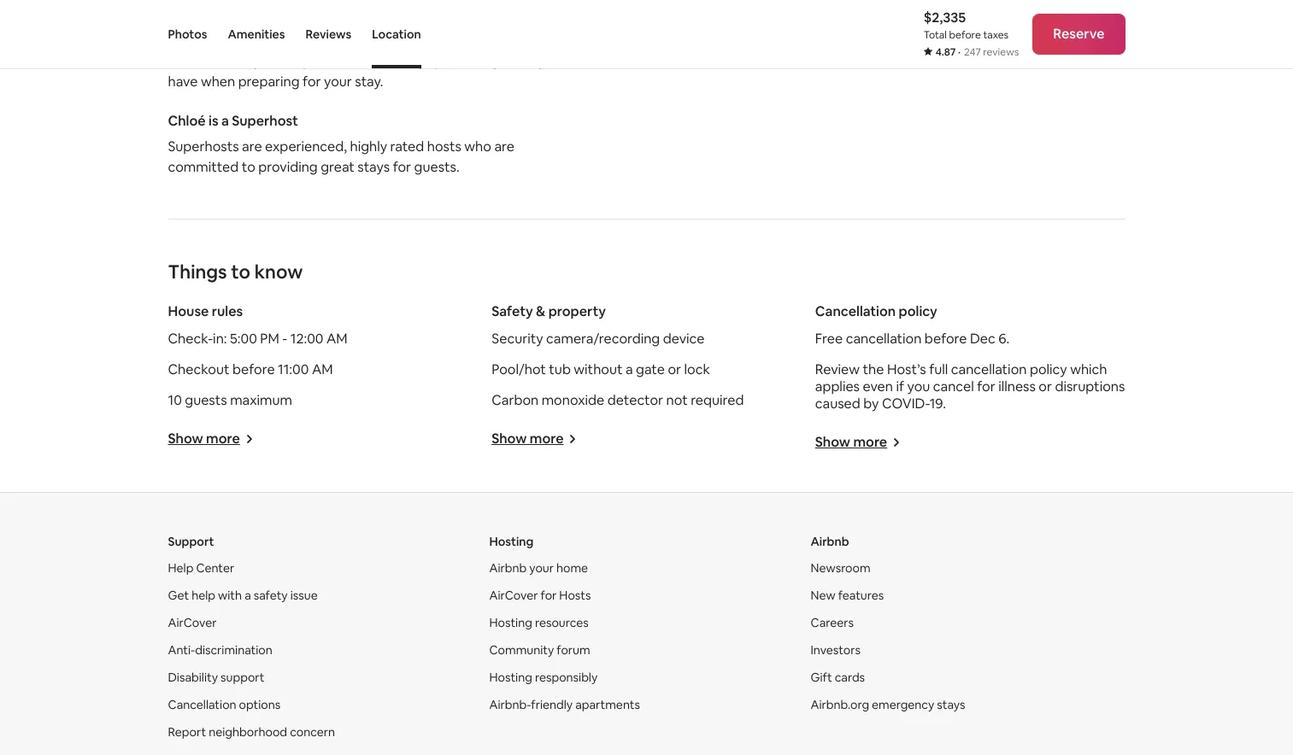 Task type: vqa. For each thing, say whether or not it's contained in the screenshot.
"GATE"
yes



Task type: describe. For each thing, give the bounding box(es) containing it.
2 horizontal spatial show
[[816, 434, 851, 452]]

your up preparing
[[254, 52, 282, 70]]

report neighborhood concern link
[[168, 726, 335, 741]]

more for guests
[[206, 430, 240, 448]]

safety
[[254, 589, 288, 604]]

pick
[[337, 11, 363, 29]]

disability
[[168, 671, 218, 686]]

for inside aziz, the riad manager will pick you up from riad laarousse's car access outside your taxi. we remain at your disposal to answer any questions you may have when preparing for your stay.
[[303, 73, 321, 91]]

disruptions
[[1056, 378, 1126, 396]]

to inside chloé is a superhost superhosts are experienced, highly rated hosts who are committed to providing great stays for guests.
[[242, 159, 255, 176]]

hosting for hosting resources
[[490, 616, 533, 631]]

property
[[549, 303, 606, 321]]

rated
[[390, 138, 424, 156]]

airbnb for airbnb
[[811, 535, 850, 550]]

superhosts
[[168, 138, 239, 156]]

taxes
[[984, 28, 1009, 42]]

great
[[321, 159, 355, 176]]

$2,335 total before taxes
[[924, 9, 1009, 42]]

cancel
[[934, 378, 975, 396]]

2 horizontal spatial show more
[[816, 434, 888, 452]]

for left hosts at the bottom left
[[541, 589, 557, 604]]

19.
[[930, 395, 947, 413]]

not
[[667, 392, 688, 410]]

up
[[392, 11, 408, 29]]

help center
[[168, 561, 234, 577]]

$2,335
[[924, 9, 967, 27]]

2 riad from the left
[[445, 11, 472, 29]]

remain
[[192, 52, 235, 70]]

hosting for hosting responsibly
[[490, 671, 533, 686]]

cancellation for cancellation policy
[[816, 303, 896, 321]]

a for pool/hot tub without a gate or lock
[[626, 361, 633, 379]]

manager
[[255, 11, 311, 29]]

gate
[[636, 361, 665, 379]]

even
[[863, 378, 894, 396]]

0 vertical spatial policy
[[899, 303, 938, 321]]

full
[[930, 361, 949, 379]]

photos
[[168, 27, 207, 42]]

0 horizontal spatial or
[[668, 361, 682, 379]]

2 horizontal spatial more
[[854, 434, 888, 452]]

options
[[239, 698, 281, 714]]

by
[[864, 395, 879, 413]]

a inside chloé is a superhost superhosts are experienced, highly rated hosts who are committed to providing great stays for guests.
[[221, 112, 229, 130]]

careers
[[811, 616, 854, 631]]

host's
[[888, 361, 927, 379]]

reviews button
[[306, 0, 352, 68]]

checkout
[[168, 361, 230, 379]]

without
[[574, 361, 623, 379]]

reserve
[[1054, 25, 1105, 43]]

get help with a safety issue link
[[168, 589, 318, 604]]

house
[[168, 303, 209, 321]]

airbnb-
[[490, 698, 531, 714]]

highly
[[350, 138, 387, 156]]

any
[[404, 52, 426, 70]]

center
[[196, 561, 234, 577]]

amenities button
[[228, 0, 285, 68]]

or inside review the host's full cancellation policy which applies even if you cancel for illness or disruptions caused by covid-19.
[[1039, 378, 1053, 396]]

pool/hot
[[492, 361, 546, 379]]

committed
[[168, 159, 239, 176]]

aircover for hosts link
[[490, 589, 591, 604]]

show more button for monoxide
[[492, 430, 578, 448]]

show for carbon
[[492, 430, 527, 448]]

guests.
[[414, 159, 460, 176]]

a for get help with a safety issue
[[245, 589, 251, 604]]

amenities
[[228, 27, 285, 42]]

newsroom
[[811, 561, 871, 577]]

anti-
[[168, 643, 195, 659]]

home
[[557, 561, 588, 577]]

detector
[[608, 392, 664, 410]]

cards
[[835, 671, 866, 686]]

aziz,
[[168, 11, 197, 29]]

taxi.
[[318, 32, 344, 50]]

show for 10
[[168, 430, 203, 448]]

cancellation options link
[[168, 698, 281, 714]]

will
[[314, 11, 334, 29]]

support
[[221, 671, 265, 686]]

free
[[816, 330, 843, 348]]

0 vertical spatial am
[[327, 330, 348, 348]]

emergency
[[872, 698, 935, 714]]

your left stay.
[[324, 73, 352, 91]]

from
[[411, 11, 442, 29]]

carbon monoxide detector not required
[[492, 392, 744, 410]]

stays inside chloé is a superhost superhosts are experienced, highly rated hosts who are committed to providing great stays for guests.
[[358, 159, 390, 176]]

your up disposal
[[287, 32, 315, 50]]

6.
[[999, 330, 1010, 348]]

tub
[[549, 361, 571, 379]]

checkout before 11:00 am
[[168, 361, 333, 379]]

10 guests maximum
[[168, 392, 292, 410]]

gift cards
[[811, 671, 866, 686]]

reviews
[[984, 45, 1020, 59]]

device
[[663, 330, 705, 348]]

answer
[[356, 52, 401, 70]]

cancellation inside review the host's full cancellation policy which applies even if you cancel for illness or disruptions caused by covid-19.
[[952, 361, 1027, 379]]

community
[[490, 643, 554, 659]]

show more for monoxide
[[492, 430, 564, 448]]

reviews
[[306, 27, 352, 42]]

aziz, the riad manager will pick you up from riad laarousse's car access outside your taxi. we remain at your disposal to answer any questions you may have when preparing for your stay.
[[168, 11, 547, 91]]

0 vertical spatial you
[[366, 11, 389, 29]]

247
[[965, 45, 981, 59]]

community forum
[[490, 643, 591, 659]]

airbnb-friendly apartments link
[[490, 698, 640, 714]]

disability support
[[168, 671, 265, 686]]

reserve button
[[1033, 14, 1126, 55]]

1 vertical spatial you
[[494, 52, 517, 70]]

resources
[[535, 616, 589, 631]]

disposal
[[285, 52, 336, 70]]

review
[[816, 361, 860, 379]]

discrimination
[[195, 643, 273, 659]]

aircover for hosts
[[490, 589, 591, 604]]

pool/hot tub without a gate or lock
[[492, 361, 711, 379]]

pm
[[260, 330, 279, 348]]

0 vertical spatial cancellation
[[846, 330, 922, 348]]

friendly
[[531, 698, 573, 714]]



Task type: locate. For each thing, give the bounding box(es) containing it.
a right with at the left bottom of the page
[[245, 589, 251, 604]]

hosting for hosting
[[490, 535, 534, 550]]

for down rated
[[393, 159, 411, 176]]

aircover down airbnb your home link
[[490, 589, 538, 604]]

cancellation up free
[[816, 303, 896, 321]]

or
[[668, 361, 682, 379], [1039, 378, 1053, 396]]

airbnb up aircover for hosts in the left of the page
[[490, 561, 527, 577]]

cancellation
[[816, 303, 896, 321], [168, 698, 237, 714]]

0 horizontal spatial stays
[[358, 159, 390, 176]]

2 horizontal spatial a
[[626, 361, 633, 379]]

1 horizontal spatial aircover
[[490, 589, 538, 604]]

1 vertical spatial to
[[242, 159, 255, 176]]

more for monoxide
[[530, 430, 564, 448]]

a left gate
[[626, 361, 633, 379]]

location button
[[372, 0, 421, 68]]

aircover for aircover for hosts
[[490, 589, 538, 604]]

2 vertical spatial to
[[231, 260, 251, 284]]

are down superhost
[[242, 138, 262, 156]]

3 hosting from the top
[[490, 671, 533, 686]]

1 vertical spatial hosting
[[490, 616, 533, 631]]

or left lock
[[668, 361, 682, 379]]

a right is
[[221, 112, 229, 130]]

your
[[287, 32, 315, 50], [254, 52, 282, 70], [324, 73, 352, 91], [530, 561, 554, 577]]

you left may on the left top of page
[[494, 52, 517, 70]]

the up access
[[200, 11, 222, 29]]

more down 10 guests maximum
[[206, 430, 240, 448]]

airbnb your home link
[[490, 561, 588, 577]]

are right who
[[495, 138, 515, 156]]

hosting up airbnb-
[[490, 671, 533, 686]]

for down disposal
[[303, 73, 321, 91]]

or right illness
[[1039, 378, 1053, 396]]

1 horizontal spatial policy
[[1030, 361, 1068, 379]]

aircover
[[490, 589, 538, 604], [168, 616, 217, 631]]

show down the caused
[[816, 434, 851, 452]]

policy inside review the host's full cancellation policy which applies even if you cancel for illness or disruptions caused by covid-19.
[[1030, 361, 1068, 379]]

carbon
[[492, 392, 539, 410]]

report neighborhood concern
[[168, 726, 335, 741]]

careers link
[[811, 616, 854, 631]]

are
[[242, 138, 262, 156], [495, 138, 515, 156]]

if
[[897, 378, 905, 396]]

hosting up airbnb your home
[[490, 535, 534, 550]]

0 horizontal spatial show more button
[[168, 430, 254, 448]]

stays down highly
[[358, 159, 390, 176]]

0 vertical spatial the
[[200, 11, 222, 29]]

camera/recording
[[547, 330, 660, 348]]

when
[[201, 73, 235, 91]]

things to know
[[168, 260, 303, 284]]

1 vertical spatial before
[[925, 330, 968, 348]]

hosting up community at the bottom left of the page
[[490, 616, 533, 631]]

1 horizontal spatial the
[[863, 361, 885, 379]]

1 vertical spatial am
[[312, 361, 333, 379]]

0 vertical spatial stays
[[358, 159, 390, 176]]

for left illness
[[978, 378, 996, 396]]

1 horizontal spatial stays
[[938, 698, 966, 714]]

new
[[811, 589, 836, 604]]

am right 12:00 on the top of the page
[[327, 330, 348, 348]]

0 horizontal spatial a
[[221, 112, 229, 130]]

safety & property
[[492, 303, 606, 321]]

policy left which
[[1030, 361, 1068, 379]]

show more for guests
[[168, 430, 240, 448]]

cancellation down cancellation policy
[[846, 330, 922, 348]]

0 vertical spatial a
[[221, 112, 229, 130]]

cancellation down dec
[[952, 361, 1027, 379]]

cancellation down disability
[[168, 698, 237, 714]]

stays right "emergency" at right
[[938, 698, 966, 714]]

0 horizontal spatial the
[[200, 11, 222, 29]]

show more down the caused
[[816, 434, 888, 452]]

am
[[327, 330, 348, 348], [312, 361, 333, 379]]

hosting resources
[[490, 616, 589, 631]]

airbnb.org emergency stays
[[811, 698, 966, 714]]

airbnb up newsroom link
[[811, 535, 850, 550]]

for inside chloé is a superhost superhosts are experienced, highly rated hosts who are committed to providing great stays for guests.
[[393, 159, 411, 176]]

2 vertical spatial hosting
[[490, 671, 533, 686]]

0 horizontal spatial aircover
[[168, 616, 217, 631]]

2 vertical spatial a
[[245, 589, 251, 604]]

show more button down by
[[816, 434, 901, 452]]

0 vertical spatial hosting
[[490, 535, 534, 550]]

show more down guests
[[168, 430, 240, 448]]

security camera/recording device
[[492, 330, 705, 348]]

get help with a safety issue
[[168, 589, 318, 604]]

before
[[950, 28, 982, 42], [925, 330, 968, 348], [233, 361, 275, 379]]

1 vertical spatial airbnb
[[490, 561, 527, 577]]

policy up free cancellation before dec 6. on the top right
[[899, 303, 938, 321]]

1 horizontal spatial are
[[495, 138, 515, 156]]

1 vertical spatial cancellation
[[168, 698, 237, 714]]

guests
[[185, 392, 227, 410]]

gift
[[811, 671, 833, 686]]

applies
[[816, 378, 860, 396]]

1 vertical spatial a
[[626, 361, 633, 379]]

more
[[206, 430, 240, 448], [530, 430, 564, 448], [854, 434, 888, 452]]

2 hosting from the top
[[490, 616, 533, 631]]

is
[[209, 112, 219, 130]]

new features link
[[811, 589, 884, 604]]

0 horizontal spatial you
[[366, 11, 389, 29]]

show more down carbon
[[492, 430, 564, 448]]

0 vertical spatial airbnb
[[811, 535, 850, 550]]

you left up
[[366, 11, 389, 29]]

0 horizontal spatial policy
[[899, 303, 938, 321]]

before for taxes
[[950, 28, 982, 42]]

review the host's full cancellation policy which applies even if you cancel for illness or disruptions caused by covid-19.
[[816, 361, 1126, 413]]

0 vertical spatial before
[[950, 28, 982, 42]]

show
[[168, 430, 203, 448], [492, 430, 527, 448], [816, 434, 851, 452]]

1 hosting from the top
[[490, 535, 534, 550]]

riad right "from"
[[445, 11, 472, 29]]

1 horizontal spatial you
[[494, 52, 517, 70]]

0 vertical spatial aircover
[[490, 589, 538, 604]]

5:00
[[230, 330, 257, 348]]

required
[[691, 392, 744, 410]]

2 horizontal spatial you
[[908, 378, 931, 396]]

show down "10"
[[168, 430, 203, 448]]

more down by
[[854, 434, 888, 452]]

to left "know"
[[231, 260, 251, 284]]

2 vertical spatial before
[[233, 361, 275, 379]]

anti-discrimination
[[168, 643, 273, 659]]

investors link
[[811, 643, 861, 659]]

2 vertical spatial you
[[908, 378, 931, 396]]

2 are from the left
[[495, 138, 515, 156]]

more down monoxide
[[530, 430, 564, 448]]

help center link
[[168, 561, 234, 577]]

airbnb your home
[[490, 561, 588, 577]]

&
[[536, 303, 546, 321]]

car
[[168, 32, 188, 50]]

you right if
[[908, 378, 931, 396]]

stay.
[[355, 73, 384, 91]]

1 riad from the left
[[225, 11, 252, 29]]

to down taxi.
[[339, 52, 353, 70]]

1 horizontal spatial cancellation
[[816, 303, 896, 321]]

the for aziz,
[[200, 11, 222, 29]]

experienced,
[[265, 138, 347, 156]]

1 horizontal spatial riad
[[445, 11, 472, 29]]

get
[[168, 589, 189, 604]]

responsibly
[[535, 671, 598, 686]]

1 horizontal spatial airbnb
[[811, 535, 850, 550]]

1 vertical spatial aircover
[[168, 616, 217, 631]]

1 horizontal spatial a
[[245, 589, 251, 604]]

you inside review the host's full cancellation policy which applies even if you cancel for illness or disruptions caused by covid-19.
[[908, 378, 931, 396]]

laarousse's
[[475, 11, 547, 29]]

am right 11:00
[[312, 361, 333, 379]]

your up the aircover for hosts link
[[530, 561, 554, 577]]

2 horizontal spatial show more button
[[816, 434, 901, 452]]

stays
[[358, 159, 390, 176], [938, 698, 966, 714]]

before inside $2,335 total before taxes
[[950, 28, 982, 42]]

security
[[492, 330, 544, 348]]

0 horizontal spatial airbnb
[[490, 561, 527, 577]]

report
[[168, 726, 206, 741]]

to left providing
[[242, 159, 255, 176]]

0 horizontal spatial show
[[168, 430, 203, 448]]

cancellation for cancellation options
[[168, 698, 237, 714]]

support
[[168, 535, 214, 550]]

the left if
[[863, 361, 885, 379]]

before up full
[[925, 330, 968, 348]]

0 horizontal spatial cancellation
[[168, 698, 237, 714]]

in:
[[213, 330, 227, 348]]

who
[[465, 138, 492, 156]]

hosting responsibly link
[[490, 671, 598, 686]]

to
[[339, 52, 353, 70], [242, 159, 255, 176], [231, 260, 251, 284]]

house rules
[[168, 303, 243, 321]]

11:00
[[278, 361, 309, 379]]

before down check-in: 5:00 pm - 12:00 am in the left of the page
[[233, 361, 275, 379]]

at
[[238, 52, 251, 70]]

0 horizontal spatial riad
[[225, 11, 252, 29]]

neighborhood
[[209, 726, 287, 741]]

show more button for guests
[[168, 430, 254, 448]]

airbnb.org
[[811, 698, 870, 714]]

show more button down carbon
[[492, 430, 578, 448]]

chloé
[[168, 112, 206, 130]]

aircover for aircover link
[[168, 616, 217, 631]]

1 horizontal spatial show
[[492, 430, 527, 448]]

new features
[[811, 589, 884, 604]]

0 horizontal spatial are
[[242, 138, 262, 156]]

the for review
[[863, 361, 885, 379]]

monoxide
[[542, 392, 605, 410]]

before up the ·
[[950, 28, 982, 42]]

the inside review the host's full cancellation policy which applies even if you cancel for illness or disruptions caused by covid-19.
[[863, 361, 885, 379]]

airbnb for airbnb your home
[[490, 561, 527, 577]]

show down carbon
[[492, 430, 527, 448]]

airbnb.org emergency stays link
[[811, 698, 966, 714]]

for inside review the host's full cancellation policy which applies even if you cancel for illness or disruptions caused by covid-19.
[[978, 378, 996, 396]]

to inside aziz, the riad manager will pick you up from riad laarousse's car access outside your taxi. we remain at your disposal to answer any questions you may have when preparing for your stay.
[[339, 52, 353, 70]]

1 vertical spatial policy
[[1030, 361, 1068, 379]]

hosting responsibly
[[490, 671, 598, 686]]

riad up outside
[[225, 11, 252, 29]]

1 horizontal spatial cancellation
[[952, 361, 1027, 379]]

newsroom link
[[811, 561, 871, 577]]

1 horizontal spatial more
[[530, 430, 564, 448]]

1 vertical spatial the
[[863, 361, 885, 379]]

with
[[218, 589, 242, 604]]

1 are from the left
[[242, 138, 262, 156]]

apartments
[[576, 698, 640, 714]]

0 horizontal spatial cancellation
[[846, 330, 922, 348]]

1 vertical spatial cancellation
[[952, 361, 1027, 379]]

photos button
[[168, 0, 207, 68]]

before for dec
[[925, 330, 968, 348]]

we
[[168, 52, 189, 70]]

the inside aziz, the riad manager will pick you up from riad laarousse's car access outside your taxi. we remain at your disposal to answer any questions you may have when preparing for your stay.
[[200, 11, 222, 29]]

1 horizontal spatial or
[[1039, 378, 1053, 396]]

cancellation policy
[[816, 303, 938, 321]]

1 horizontal spatial show more button
[[492, 430, 578, 448]]

aircover up anti-
[[168, 616, 217, 631]]

show more button down guests
[[168, 430, 254, 448]]

0 vertical spatial to
[[339, 52, 353, 70]]

1 horizontal spatial show more
[[492, 430, 564, 448]]

0 horizontal spatial show more
[[168, 430, 240, 448]]

0 horizontal spatial more
[[206, 430, 240, 448]]

1 vertical spatial stays
[[938, 698, 966, 714]]

0 vertical spatial cancellation
[[816, 303, 896, 321]]

hosts
[[560, 589, 591, 604]]



